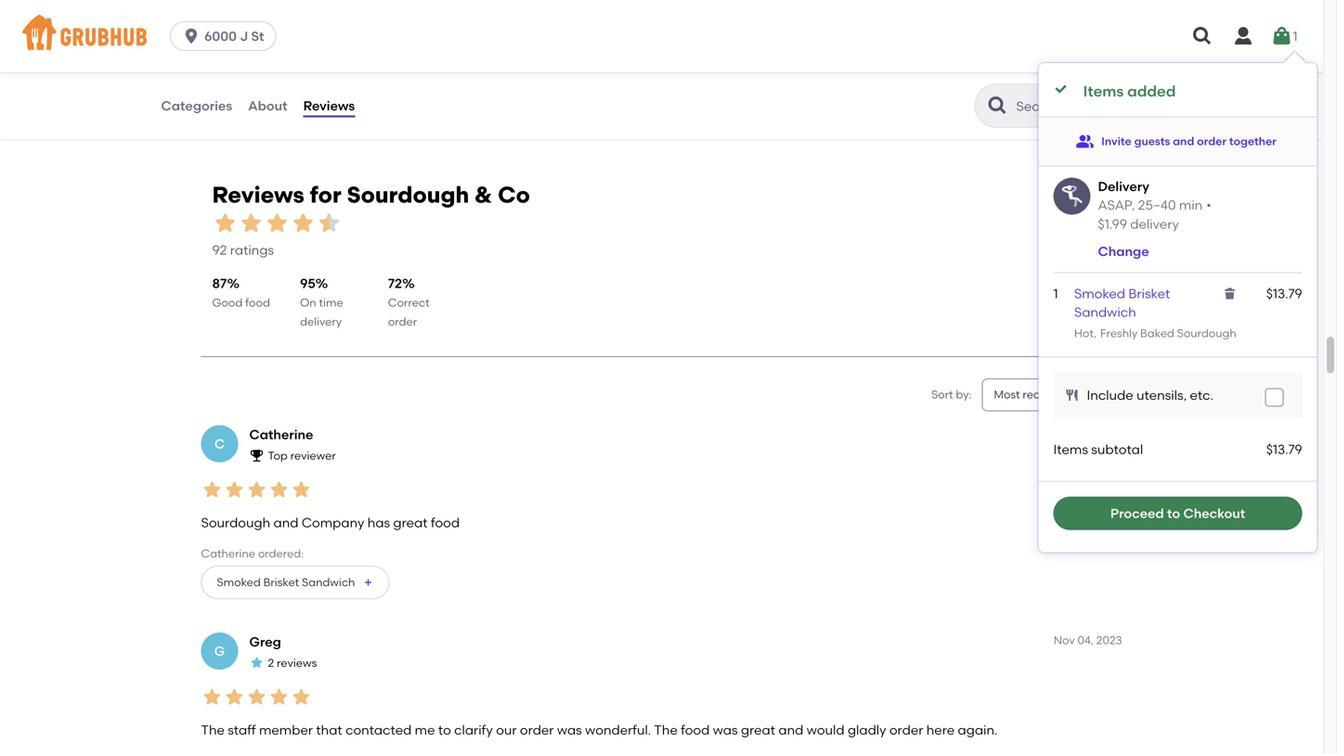 Task type: vqa. For each thing, say whether or not it's contained in the screenshot.
the delivery within the 25–40 min $2.99 delivery
yes



Task type: describe. For each thing, give the bounding box(es) containing it.
items for items added
[[1083, 82, 1124, 100]]

brewhouse
[[321, 16, 402, 34]]

order inside 72 correct order
[[388, 315, 417, 329]]

items for items subtotal
[[1054, 442, 1088, 458]]

time
[[319, 296, 343, 310]]

1 inside button
[[1293, 28, 1298, 44]]

american
[[213, 41, 266, 54]]

0 horizontal spatial great
[[393, 515, 428, 531]]

1 horizontal spatial food
[[431, 515, 460, 531]]

invite guests and order together
[[1102, 135, 1277, 148]]

about button
[[247, 72, 288, 139]]

c
[[214, 436, 225, 452]]

17 ratings
[[1078, 84, 1136, 100]]

$2.99
[[519, 80, 546, 94]]

sourdough inside items added tooltip
[[1177, 327, 1237, 340]]

delivery
[[1098, 179, 1150, 195]]

95
[[300, 276, 315, 292]]

our
[[496, 723, 517, 739]]

categories button
[[160, 72, 233, 139]]

search icon image
[[987, 95, 1009, 117]]

reviewer
[[290, 450, 336, 463]]

recent
[[1023, 388, 1058, 402]]

0 horizontal spatial &
[[306, 16, 318, 34]]

25–40 min $2.99 delivery
[[519, 64, 591, 94]]

catherine for catherine
[[249, 427, 313, 443]]

and inside button
[[1173, 135, 1195, 148]]

company
[[302, 515, 364, 531]]

ratings for 17 ratings
[[1092, 84, 1136, 100]]

1 the from the left
[[201, 723, 225, 739]]

baked
[[1140, 327, 1175, 340]]

utensils,
[[1137, 388, 1187, 403]]

invite guests and order together button
[[1076, 125, 1277, 158]]

delivery inside delivery asap, 25–40 min • $1.99 delivery
[[1130, 216, 1179, 232]]

Sort by: field
[[994, 387, 1058, 404]]

$1.99
[[1098, 216, 1127, 232]]

about
[[248, 98, 287, 114]]

min for $2.99
[[554, 64, 574, 78]]

2
[[268, 657, 274, 671]]

svg image for items added
[[1054, 82, 1068, 97]]

$3.49
[[187, 80, 214, 94]]

6000 j st
[[204, 28, 264, 44]]

25–40 for $4.49
[[851, 64, 883, 78]]

92 ratings
[[212, 243, 274, 258]]

clarify
[[454, 723, 493, 739]]

contacted
[[346, 723, 412, 739]]

me
[[415, 723, 435, 739]]

ratings for 92 ratings
[[230, 243, 274, 258]]

min for $4.49
[[886, 64, 906, 78]]

change button
[[1098, 243, 1149, 261]]

smoked inside button
[[217, 576, 261, 590]]

2 vertical spatial food
[[681, 723, 710, 739]]

87 good food
[[212, 276, 270, 310]]

brisket inside items added tooltip
[[1129, 286, 1170, 302]]

bj's restaurant & brewhouse link
[[187, 15, 473, 36]]

hot
[[1074, 327, 1094, 340]]

guests
[[1134, 135, 1170, 148]]

most recent
[[994, 388, 1058, 402]]

1 horizontal spatial svg image
[[1191, 25, 1214, 47]]

2 horizontal spatial svg image
[[1232, 25, 1255, 47]]

good
[[212, 296, 243, 310]]

etc.
[[1190, 388, 1214, 403]]

here
[[927, 723, 955, 739]]

6000
[[204, 28, 237, 44]]

by:
[[956, 388, 972, 402]]

people icon image
[[1076, 132, 1094, 151]]

92
[[212, 243, 227, 258]]

hot freshly baked sourdough
[[1074, 327, 1237, 340]]

order left here
[[889, 723, 923, 739]]

ordered:
[[258, 547, 304, 561]]

has
[[368, 515, 390, 531]]

wonderful.
[[585, 723, 651, 739]]

25–40 for $2.99
[[519, 64, 551, 78]]

nov
[[1054, 634, 1075, 648]]

catherine for catherine  ordered:
[[201, 547, 255, 561]]

sourdough and company has great food
[[201, 515, 460, 531]]

25–40 for $3.49
[[187, 64, 220, 78]]

2 vertical spatial sourdough
[[201, 515, 270, 531]]

proceed
[[1111, 506, 1164, 522]]

delivery for 25–40 min $3.49 delivery
[[217, 80, 259, 94]]

1 button
[[1271, 20, 1298, 53]]

delivery asap, 25–40 min • $1.99 delivery
[[1098, 179, 1212, 232]]

smoked brisket sandwich inside items added tooltip
[[1074, 286, 1170, 321]]

1 horizontal spatial great
[[741, 723, 775, 739]]

correct
[[388, 296, 430, 310]]

catherine  ordered:
[[201, 547, 304, 561]]

for
[[310, 182, 341, 209]]

72
[[388, 276, 402, 292]]

subscription pass image
[[187, 40, 206, 55]]

reviews
[[277, 657, 317, 671]]

invite
[[1102, 135, 1132, 148]]

member
[[259, 723, 313, 739]]

delivery icon image
[[1054, 178, 1091, 215]]

items subtotal
[[1054, 442, 1143, 458]]

gladly
[[848, 723, 886, 739]]



Task type: locate. For each thing, give the bounding box(es) containing it.
trophy icon image
[[249, 448, 264, 463]]

sandwich left "plus icon"
[[302, 576, 355, 590]]

main navigation navigation
[[0, 0, 1323, 72]]

2 was from the left
[[713, 723, 738, 739]]

1 $13.79 from the top
[[1266, 286, 1302, 302]]

smoked up hot in the top of the page
[[1074, 286, 1126, 302]]

smoked inside smoked brisket sandwich
[[1074, 286, 1126, 302]]

25–40
[[187, 64, 220, 78], [519, 64, 551, 78], [851, 64, 883, 78], [1138, 197, 1176, 213]]

sort by:
[[931, 388, 972, 402]]

0 horizontal spatial the
[[201, 723, 225, 739]]

min inside 25–40 min $3.49 delivery
[[222, 64, 242, 78]]

0 horizontal spatial to
[[438, 723, 451, 739]]

& left brewhouse
[[306, 16, 318, 34]]

25–40 inside 25–40 min $4.49 delivery
[[851, 64, 883, 78]]

and
[[1173, 135, 1195, 148], [273, 515, 299, 531], [779, 723, 804, 739]]

1
[[1293, 28, 1298, 44], [1054, 286, 1058, 302]]

$4.49
[[851, 80, 878, 94]]

1 vertical spatial 1
[[1054, 286, 1058, 302]]

smoked brisket sandwich inside button
[[217, 576, 355, 590]]

great
[[393, 515, 428, 531], [741, 723, 775, 739]]

food inside 87 good food
[[245, 296, 270, 310]]

to
[[1167, 506, 1180, 522], [438, 723, 451, 739]]

0 vertical spatial and
[[1173, 135, 1195, 148]]

sandwich inside smoked brisket sandwich link
[[1074, 305, 1136, 321]]

bj's
[[187, 16, 218, 34]]

staff
[[228, 723, 256, 739]]

order left together
[[1197, 135, 1227, 148]]

delivery for 25–40 min $4.49 delivery
[[881, 80, 923, 94]]

the
[[201, 723, 225, 739], [654, 723, 678, 739]]

0 vertical spatial to
[[1167, 506, 1180, 522]]

st
[[251, 28, 264, 44]]

brisket up hot freshly baked sourdough
[[1129, 286, 1170, 302]]

0 vertical spatial sandwich
[[1074, 305, 1136, 321]]

sort
[[931, 388, 953, 402]]

&
[[306, 16, 318, 34], [475, 182, 492, 209]]

1 horizontal spatial 1
[[1293, 28, 1298, 44]]

delivery down time
[[300, 315, 342, 329]]

added
[[1127, 82, 1176, 100]]

that
[[316, 723, 342, 739]]

•
[[1207, 197, 1212, 213]]

smoked down the catherine  ordered:
[[217, 576, 261, 590]]

and left the would on the right bottom of page
[[779, 723, 804, 739]]

reviews up 92 ratings
[[212, 182, 304, 209]]

j
[[240, 28, 248, 44]]

ratings right '92'
[[230, 243, 274, 258]]

1 vertical spatial &
[[475, 182, 492, 209]]

together
[[1229, 135, 1277, 148]]

0 horizontal spatial food
[[245, 296, 270, 310]]

72 correct order
[[388, 276, 430, 329]]

95 on time delivery
[[300, 276, 343, 329]]

1 horizontal spatial was
[[713, 723, 738, 739]]

proceed to checkout button
[[1054, 497, 1302, 531]]

min
[[222, 64, 242, 78], [554, 64, 574, 78], [886, 64, 906, 78], [1179, 197, 1203, 213]]

catherine up the top at the bottom of page
[[249, 427, 313, 443]]

top reviewer
[[268, 450, 336, 463]]

1 inside items added tooltip
[[1054, 286, 1058, 302]]

delivery up about
[[217, 80, 259, 94]]

1 horizontal spatial and
[[779, 723, 804, 739]]

1 horizontal spatial &
[[475, 182, 492, 209]]

1 vertical spatial smoked
[[217, 576, 261, 590]]

reviews for reviews
[[303, 98, 355, 114]]

nov 04, 2023
[[1054, 634, 1122, 648]]

0 horizontal spatial and
[[273, 515, 299, 531]]

1 vertical spatial reviews
[[212, 182, 304, 209]]

svg image
[[1191, 25, 1214, 47], [1232, 25, 1255, 47], [1065, 388, 1080, 403]]

items
[[1083, 82, 1124, 100], [1054, 442, 1088, 458]]

& left co
[[475, 182, 492, 209]]

co
[[498, 182, 530, 209]]

0 vertical spatial catherine
[[249, 427, 313, 443]]

and up the ordered:
[[273, 515, 299, 531]]

min inside 25–40 min $4.49 delivery
[[886, 64, 906, 78]]

svg image inside '6000 j st' button
[[182, 27, 201, 46]]

and right guests
[[1173, 135, 1195, 148]]

order
[[1197, 135, 1227, 148], [388, 315, 417, 329], [520, 723, 554, 739], [889, 723, 923, 739]]

sourdough right the baked
[[1177, 327, 1237, 340]]

0 vertical spatial great
[[393, 515, 428, 531]]

items left added
[[1083, 82, 1124, 100]]

items added
[[1083, 82, 1176, 100]]

1 horizontal spatial brisket
[[1129, 286, 1170, 302]]

25–40 inside 25–40 min $2.99 delivery
[[519, 64, 551, 78]]

delivery inside 25–40 min $2.99 delivery
[[549, 80, 591, 94]]

svg image for 1
[[1271, 25, 1293, 47]]

0 vertical spatial brisket
[[1129, 286, 1170, 302]]

svg image for 6000 j st
[[182, 27, 201, 46]]

2 horizontal spatial sourdough
[[1177, 327, 1237, 340]]

proceed to checkout
[[1111, 506, 1245, 522]]

min inside delivery asap, 25–40 min • $1.99 delivery
[[1179, 197, 1203, 213]]

g
[[214, 644, 225, 660]]

again.
[[958, 723, 998, 739]]

categories
[[161, 98, 232, 114]]

25–40 inside delivery asap, 25–40 min • $1.99 delivery
[[1138, 197, 1176, 213]]

1 vertical spatial food
[[431, 515, 460, 531]]

great left the would on the right bottom of page
[[741, 723, 775, 739]]

include utensils, etc.
[[1087, 388, 1214, 403]]

min for $3.49
[[222, 64, 242, 78]]

reviews inside button
[[303, 98, 355, 114]]

6000 j st button
[[170, 21, 284, 51]]

smoked brisket sandwich link
[[1074, 286, 1170, 321]]

smoked brisket sandwich button
[[201, 567, 389, 600]]

1 vertical spatial ratings
[[230, 243, 274, 258]]

catherine
[[249, 427, 313, 443], [201, 547, 255, 561]]

svg image inside the 1 button
[[1271, 25, 1293, 47]]

1 vertical spatial smoked brisket sandwich
[[217, 576, 355, 590]]

min inside 25–40 min $2.99 delivery
[[554, 64, 574, 78]]

order right our
[[520, 723, 554, 739]]

1 vertical spatial and
[[273, 515, 299, 531]]

delivery inside 25–40 min $4.49 delivery
[[881, 80, 923, 94]]

food right good
[[245, 296, 270, 310]]

reviews for reviews for sourdough & co
[[212, 182, 304, 209]]

1 horizontal spatial smoked
[[1074, 286, 1126, 302]]

brisket
[[1129, 286, 1170, 302], [263, 576, 299, 590]]

smoked brisket sandwich down the ordered:
[[217, 576, 355, 590]]

the right wonderful.
[[654, 723, 678, 739]]

great right has
[[393, 515, 428, 531]]

smoked
[[1074, 286, 1126, 302], [217, 576, 261, 590]]

0 vertical spatial reviews
[[303, 98, 355, 114]]

87
[[212, 276, 227, 292]]

25–40 down delivery
[[1138, 197, 1176, 213]]

25–40 min $4.49 delivery
[[851, 64, 923, 94]]

04,
[[1078, 634, 1094, 648]]

order inside button
[[1197, 135, 1227, 148]]

delivery
[[217, 80, 259, 94], [549, 80, 591, 94], [881, 80, 923, 94], [1130, 216, 1179, 232], [300, 315, 342, 329]]

2 $13.79 from the top
[[1266, 442, 1302, 458]]

0 vertical spatial smoked
[[1074, 286, 1126, 302]]

2 horizontal spatial food
[[681, 723, 710, 739]]

to right the me
[[438, 723, 451, 739]]

0 vertical spatial smoked brisket sandwich
[[1074, 286, 1170, 321]]

0 horizontal spatial was
[[557, 723, 582, 739]]

0 horizontal spatial sandwich
[[302, 576, 355, 590]]

brisket down the ordered:
[[263, 576, 299, 590]]

catherine left the ordered:
[[201, 547, 255, 561]]

was
[[557, 723, 582, 739], [713, 723, 738, 739]]

0 horizontal spatial svg image
[[1065, 388, 1080, 403]]

svg image inside items added tooltip
[[1065, 388, 1080, 403]]

0 vertical spatial ratings
[[1092, 84, 1136, 100]]

reviews for sourdough & co
[[212, 182, 530, 209]]

1 vertical spatial great
[[741, 723, 775, 739]]

25–40 min $3.49 delivery
[[187, 64, 259, 94]]

1 horizontal spatial the
[[654, 723, 678, 739]]

1 horizontal spatial ratings
[[1092, 84, 1136, 100]]

0 vertical spatial $13.79
[[1266, 286, 1302, 302]]

2 vertical spatial and
[[779, 723, 804, 739]]

ratings right the 17
[[1092, 84, 1136, 100]]

delivery right $4.49
[[881, 80, 923, 94]]

0 vertical spatial &
[[306, 16, 318, 34]]

1 vertical spatial catherine
[[201, 547, 255, 561]]

food right wonderful.
[[681, 723, 710, 739]]

checkout
[[1184, 506, 1245, 522]]

25–40 up the $3.49
[[187, 64, 220, 78]]

25–40 up $4.49
[[851, 64, 883, 78]]

1 vertical spatial sourdough
[[1177, 327, 1237, 340]]

sourdough right for
[[347, 182, 469, 209]]

1 vertical spatial to
[[438, 723, 451, 739]]

0 horizontal spatial brisket
[[263, 576, 299, 590]]

1 horizontal spatial to
[[1167, 506, 1180, 522]]

smoked brisket sandwich
[[1074, 286, 1170, 321], [217, 576, 355, 590]]

ratings
[[1092, 84, 1136, 100], [230, 243, 274, 258]]

items left subtotal
[[1054, 442, 1088, 458]]

food
[[245, 296, 270, 310], [431, 515, 460, 531], [681, 723, 710, 739]]

0 horizontal spatial sourdough
[[201, 515, 270, 531]]

$13.79
[[1266, 286, 1302, 302], [1266, 442, 1302, 458]]

to inside button
[[1167, 506, 1180, 522]]

delivery inside 95 on time delivery
[[300, 315, 342, 329]]

2 horizontal spatial and
[[1173, 135, 1195, 148]]

0 horizontal spatial ratings
[[230, 243, 274, 258]]

2 reviews
[[268, 657, 317, 671]]

sourdough up the catherine  ordered:
[[201, 515, 270, 531]]

1 horizontal spatial sourdough
[[347, 182, 469, 209]]

1 horizontal spatial smoked brisket sandwich
[[1074, 286, 1170, 321]]

1 vertical spatial $13.79
[[1266, 442, 1302, 458]]

25–40 inside 25–40 min $3.49 delivery
[[187, 64, 220, 78]]

items added tooltip
[[1039, 52, 1317, 553]]

the staff member that contacted me to clarify our order was wonderful. the food was great and would gladly order here again.
[[201, 723, 998, 739]]

0 vertical spatial food
[[245, 296, 270, 310]]

to right proceed
[[1167, 506, 1180, 522]]

delivery inside 25–40 min $3.49 delivery
[[217, 80, 259, 94]]

1 vertical spatial brisket
[[263, 576, 299, 590]]

delivery for 25–40 min $2.99 delivery
[[549, 80, 591, 94]]

most
[[994, 388, 1020, 402]]

0 vertical spatial items
[[1083, 82, 1124, 100]]

0 vertical spatial sourdough
[[347, 182, 469, 209]]

change
[[1098, 244, 1149, 260]]

delivery right $2.99
[[549, 80, 591, 94]]

1 was from the left
[[557, 723, 582, 739]]

freshly
[[1100, 327, 1138, 340]]

the left staff
[[201, 723, 225, 739]]

bj's restaurant & brewhouse
[[187, 16, 402, 34]]

1 horizontal spatial sandwich
[[1074, 305, 1136, 321]]

order down correct
[[388, 315, 417, 329]]

1 vertical spatial sandwich
[[302, 576, 355, 590]]

include
[[1087, 388, 1134, 403]]

Search Sourdough & Co  search field
[[1015, 98, 1157, 115]]

0 vertical spatial 1
[[1293, 28, 1298, 44]]

1 vertical spatial items
[[1054, 442, 1088, 458]]

reviews right about
[[303, 98, 355, 114]]

delivery up change
[[1130, 216, 1179, 232]]

reviews button
[[302, 72, 356, 139]]

brisket inside button
[[263, 576, 299, 590]]

0 horizontal spatial smoked brisket sandwich
[[217, 576, 355, 590]]

reviews
[[303, 98, 355, 114], [212, 182, 304, 209]]

sandwich up freshly
[[1074, 305, 1136, 321]]

2023
[[1097, 634, 1122, 648]]

svg image
[[1271, 25, 1293, 47], [182, 27, 201, 46], [1054, 82, 1068, 97], [1223, 286, 1238, 301], [1269, 392, 1280, 403]]

25–40 up $2.99
[[519, 64, 551, 78]]

top
[[268, 450, 288, 463]]

greg
[[249, 635, 281, 651]]

sandwich inside smoked brisket sandwich button
[[302, 576, 355, 590]]

would
[[807, 723, 845, 739]]

plus icon image
[[362, 578, 374, 589]]

smoked brisket sandwich up freshly
[[1074, 286, 1170, 321]]

on
[[300, 296, 316, 310]]

2 the from the left
[[654, 723, 678, 739]]

0 horizontal spatial 1
[[1054, 286, 1058, 302]]

subtotal
[[1091, 442, 1143, 458]]

star icon image
[[398, 63, 413, 78], [413, 63, 428, 78], [428, 63, 443, 78], [443, 63, 458, 78], [458, 63, 473, 78], [458, 63, 473, 78], [730, 63, 745, 78], [745, 63, 760, 78], [760, 63, 775, 78], [775, 63, 789, 78], [775, 63, 789, 78], [789, 63, 804, 78], [212, 210, 238, 236], [238, 210, 264, 236], [264, 210, 290, 236], [290, 210, 316, 236], [316, 210, 342, 236], [316, 210, 342, 236], [201, 479, 223, 502], [223, 479, 246, 502], [246, 479, 268, 502], [268, 479, 290, 502], [290, 479, 312, 502], [249, 656, 264, 671], [201, 687, 223, 709], [223, 687, 246, 709], [246, 687, 268, 709], [268, 687, 290, 709], [290, 687, 312, 709]]

0 horizontal spatial smoked
[[217, 576, 261, 590]]

delivery for 95 on time delivery
[[300, 315, 342, 329]]

food right has
[[431, 515, 460, 531]]



